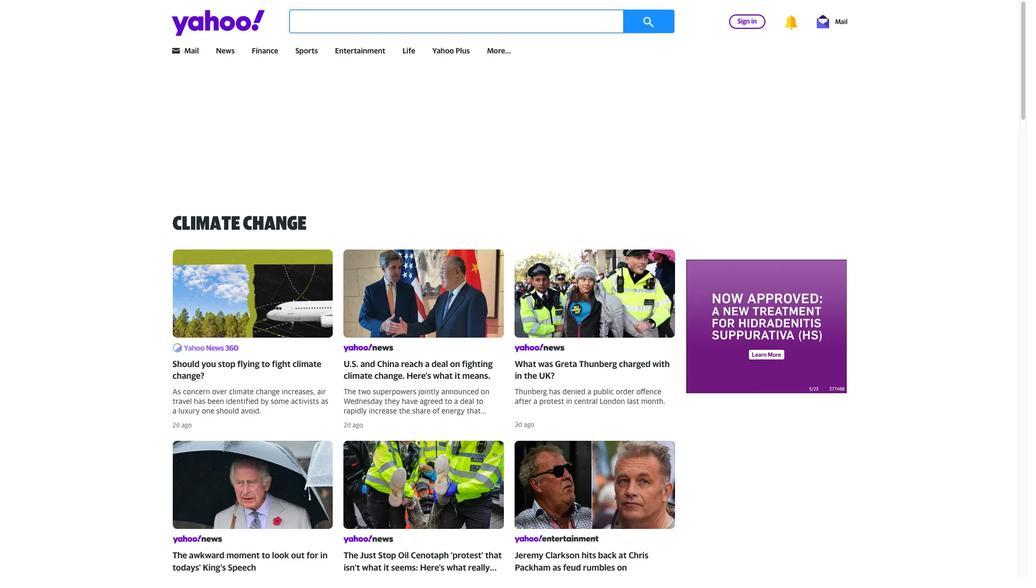 Task type: describe. For each thing, give the bounding box(es) containing it.
more...
[[487, 46, 511, 55]]

ago for u.s. and china reach a deal on fighting climate change. here's what it means.
[[352, 422, 363, 430]]

packham
[[515, 563, 551, 573]]

yahoo
[[432, 46, 454, 55]]

New! search field
[[289, 10, 674, 33]]

entertainment
[[335, 46, 385, 55]]

yahoo news uk image for was
[[515, 342, 565, 354]]

just
[[360, 551, 376, 561]]

change.
[[374, 371, 405, 381]]

jeremy clarkson hits back at chris packham as feud rumbles on
[[515, 551, 649, 573]]

what was greta thunberg charged with in the uk?
[[515, 359, 670, 381]]

month.
[[641, 397, 665, 406]]

climate change
[[173, 211, 307, 234]]

awkward
[[189, 551, 224, 561]]

0 vertical spatial change
[[243, 211, 307, 234]]

life
[[403, 46, 415, 55]]

agreed
[[420, 397, 443, 406]]

1 horizontal spatial mail link
[[817, 15, 848, 28]]

as concern over climate change increases, air travel has been identified by some activists as a luxury one should avoid.
[[173, 387, 328, 416]]

in inside 'toolbar'
[[751, 17, 757, 25]]

has inside thunberg has denied a public order offence after a protest in central london last month.
[[549, 387, 561, 396]]

denied
[[563, 387, 586, 396]]

increases,
[[282, 387, 315, 396]]

the just stop oil cenotaph 'protest' that isn't what it seems: here's what really happened
[[344, 551, 502, 578]]

jeremy
[[515, 551, 543, 561]]

been
[[207, 397, 224, 406]]

should
[[173, 359, 200, 370]]

comes
[[344, 416, 366, 426]]

superpowers
[[373, 387, 416, 396]]

yahoo plus
[[432, 46, 470, 55]]

they
[[385, 397, 400, 406]]

king's
[[203, 563, 226, 573]]

sign in
[[738, 17, 757, 25]]

sources
[[423, 416, 449, 426]]

Search query text field
[[289, 10, 659, 33]]

one
[[202, 407, 214, 416]]

activists
[[291, 397, 319, 406]]

as
[[173, 387, 181, 396]]

the for the two superpowers jointly announced on wednesday they have agreed to a deal to rapidly increase the share of energy that comes from renewable sources and to reduce greenhouse gas emissions that cause global warming.
[[344, 387, 356, 396]]

1 vertical spatial mail link
[[184, 46, 199, 55]]

concern
[[183, 387, 210, 396]]

protest
[[539, 397, 564, 406]]

jointly
[[418, 387, 439, 396]]

0 horizontal spatial mail
[[184, 46, 199, 55]]

a inside as concern over climate change increases, air travel has been identified by some activists as a luxury one should avoid.
[[173, 407, 176, 416]]

wednesday
[[344, 397, 383, 406]]

sign in link
[[729, 14, 765, 29]]

as inside as concern over climate change increases, air travel has been identified by some activists as a luxury one should avoid.
[[321, 397, 328, 406]]

3d
[[515, 421, 522, 429]]

sign
[[738, 17, 750, 25]]

the awkward moment to look out for in todays' king's speech link
[[173, 442, 333, 578]]

to up reduce
[[476, 397, 483, 406]]

out
[[291, 551, 305, 561]]

last
[[627, 397, 639, 406]]

to inside should you stop flying to fight climate change?
[[262, 359, 270, 370]]

0 horizontal spatial that
[[433, 426, 448, 435]]

some
[[271, 397, 289, 406]]

two
[[358, 387, 371, 396]]

increase
[[369, 407, 397, 416]]

really
[[468, 563, 490, 573]]

uk?
[[539, 371, 555, 381]]

and inside the two superpowers jointly announced on wednesday they have agreed to a deal to rapidly increase the share of energy that comes from renewable sources and to reduce greenhouse gas emissions that cause global warming.
[[451, 416, 463, 426]]

have
[[402, 397, 418, 406]]

happened
[[344, 574, 383, 578]]

jeremy clarkson hits back at chris packham as feud rumbles on link
[[515, 442, 675, 578]]

look
[[272, 551, 289, 561]]

todays'
[[173, 563, 201, 573]]

in inside the awkward moment to look out for in todays' king's speech
[[320, 551, 328, 561]]

sports link
[[295, 46, 318, 55]]

ago for should you stop flying to fight climate change?
[[181, 422, 192, 430]]

ago for what was greta thunberg charged with in the uk?
[[524, 421, 534, 429]]

finance
[[252, 46, 278, 55]]

climate inside u.s. and china reach a deal on fighting climate change. here's what it means.
[[344, 371, 372, 381]]

isn't
[[344, 563, 360, 573]]

u.s. and china reach a deal on fighting climate change. here's what it means.
[[344, 359, 493, 381]]

for
[[307, 551, 318, 561]]

london
[[600, 397, 625, 406]]

over
[[212, 387, 227, 396]]

with
[[653, 359, 670, 370]]

the two superpowers jointly announced on wednesday they have agreed to a deal to rapidly increase the share of energy that comes from renewable sources and to reduce greenhouse gas emissions that cause global warming.
[[344, 387, 498, 445]]

thunberg has denied a public order offence after a protest in central london last month.
[[515, 387, 665, 406]]

announced
[[441, 387, 479, 396]]

yahoo celebrity uk image
[[515, 534, 599, 546]]

should
[[216, 407, 239, 416]]

on inside jeremy clarkson hits back at chris packham as feud rumbles on
[[617, 563, 627, 573]]

yahoo plus link
[[432, 46, 470, 55]]

sports
[[295, 46, 318, 55]]

u.s.
[[344, 359, 358, 370]]

seems:
[[391, 563, 418, 573]]

change?
[[173, 371, 204, 381]]

china
[[377, 359, 399, 370]]

2d ago for should you stop flying to fight climate change?
[[173, 422, 192, 430]]

in inside what was greta thunberg charged with in the uk?
[[515, 371, 522, 381]]

what
[[515, 359, 536, 370]]

fighting
[[462, 359, 493, 370]]

has inside as concern over climate change increases, air travel has been identified by some activists as a luxury one should avoid.
[[194, 397, 205, 406]]

you
[[201, 359, 216, 370]]

identified
[[226, 397, 259, 406]]

deal inside u.s. and china reach a deal on fighting climate change. here's what it means.
[[432, 359, 448, 370]]



Task type: locate. For each thing, give the bounding box(es) containing it.
2d for should you stop flying to fight climate change?
[[173, 422, 180, 430]]

0 horizontal spatial thunberg
[[515, 387, 547, 396]]

rumbles
[[583, 563, 615, 573]]

avoid.
[[241, 407, 261, 416]]

at
[[619, 551, 627, 561]]

'protest'
[[451, 551, 483, 561]]

mail link
[[817, 15, 848, 28], [184, 46, 199, 55]]

yahoo news 360 image
[[173, 342, 239, 354]]

it up announced
[[455, 371, 460, 381]]

of
[[433, 407, 440, 416]]

moment
[[226, 551, 260, 561]]

it down stop at the bottom left of page
[[384, 563, 389, 573]]

was
[[538, 359, 553, 370]]

has down concern
[[194, 397, 205, 406]]

the inside the two superpowers jointly announced on wednesday they have agreed to a deal to rapidly increase the share of energy that comes from renewable sources and to reduce greenhouse gas emissions that cause global warming.
[[344, 387, 356, 396]]

on down means.
[[481, 387, 490, 396]]

1 horizontal spatial has
[[549, 387, 561, 396]]

1 vertical spatial thunberg
[[515, 387, 547, 396]]

2 horizontal spatial yahoo news uk image
[[515, 342, 565, 354]]

life link
[[403, 46, 415, 55]]

in down denied
[[566, 397, 572, 406]]

u.s. and china reach a deal on fighting climate change. here's what it means. link
[[344, 250, 504, 416]]

the for the just stop oil cenotaph 'protest' that isn't what it seems: here's what really happened
[[344, 551, 358, 561]]

here's
[[407, 371, 431, 381], [420, 563, 445, 573]]

thunberg up the after
[[515, 387, 547, 396]]

in inside thunberg has denied a public order offence after a protest in central london last month.
[[566, 397, 572, 406]]

2d down luxury
[[173, 422, 180, 430]]

3d ago
[[515, 421, 534, 429]]

the just stop oil cenotaph 'protest' that isn't what it seems: here's what really happened link
[[344, 442, 504, 578]]

the left two
[[344, 387, 356, 396]]

reach
[[401, 359, 423, 370]]

cenotaph
[[411, 551, 449, 561]]

1 vertical spatial that
[[433, 426, 448, 435]]

deal inside the two superpowers jointly announced on wednesday they have agreed to a deal to rapidly increase the share of energy that comes from renewable sources and to reduce greenhouse gas emissions that cause global warming.
[[460, 397, 474, 406]]

on down the 'at'
[[617, 563, 627, 573]]

2 horizontal spatial on
[[617, 563, 627, 573]]

the up renewable
[[399, 407, 410, 416]]

2d ago down luxury
[[173, 422, 192, 430]]

here's down "reach"
[[407, 371, 431, 381]]

speech
[[228, 563, 256, 573]]

here's inside the just stop oil cenotaph 'protest' that isn't what it seems: here's what really happened
[[420, 563, 445, 573]]

on inside u.s. and china reach a deal on fighting climate change. here's what it means.
[[450, 359, 460, 370]]

1 vertical spatial the
[[399, 407, 410, 416]]

to left look
[[262, 551, 270, 561]]

2 horizontal spatial ago
[[524, 421, 534, 429]]

2d
[[173, 422, 180, 430], [344, 422, 351, 430]]

thunberg up public
[[579, 359, 617, 370]]

2 2d from the left
[[344, 422, 351, 430]]

yahoo news uk image up awkward
[[173, 534, 222, 546]]

renewable
[[386, 416, 421, 426]]

0 horizontal spatial and
[[360, 359, 375, 370]]

stop
[[378, 551, 396, 561]]

that down 'sources' at left
[[433, 426, 448, 435]]

what up jointly
[[433, 371, 453, 381]]

the up isn't
[[344, 551, 358, 561]]

in right sign
[[751, 17, 757, 25]]

yahoo news uk image up was
[[515, 342, 565, 354]]

1 vertical spatial has
[[194, 397, 205, 406]]

what
[[433, 371, 453, 381], [362, 563, 382, 573], [447, 563, 466, 573]]

1 vertical spatial on
[[481, 387, 490, 396]]

on inside the two superpowers jointly announced on wednesday they have agreed to a deal to rapidly increase the share of energy that comes from renewable sources and to reduce greenhouse gas emissions that cause global warming.
[[481, 387, 490, 396]]

the up todays' on the bottom
[[173, 551, 187, 561]]

0 horizontal spatial deal
[[432, 359, 448, 370]]

oil
[[398, 551, 409, 561]]

here's inside u.s. and china reach a deal on fighting climate change. here's what it means.
[[407, 371, 431, 381]]

advertisement region
[[686, 260, 847, 394]]

it inside the just stop oil cenotaph 'protest' that isn't what it seems: here's what really happened
[[384, 563, 389, 573]]

0 vertical spatial mail
[[835, 17, 848, 25]]

what down the 'protest'
[[447, 563, 466, 573]]

that up really
[[485, 551, 502, 561]]

energy
[[442, 407, 465, 416]]

1 horizontal spatial on
[[481, 387, 490, 396]]

0 vertical spatial has
[[549, 387, 561, 396]]

back
[[598, 551, 617, 561]]

change inside as concern over climate change increases, air travel has been identified by some activists as a luxury one should avoid.
[[256, 387, 280, 396]]

1 horizontal spatial mail
[[835, 17, 848, 25]]

2 vertical spatial that
[[485, 551, 502, 561]]

0 horizontal spatial yahoo news uk image
[[173, 534, 222, 546]]

1 2d from the left
[[173, 422, 180, 430]]

the inside the awkward moment to look out for in todays' king's speech
[[173, 551, 187, 561]]

2 vertical spatial on
[[617, 563, 627, 573]]

a inside the two superpowers jointly announced on wednesday they have agreed to a deal to rapidly increase the share of energy that comes from renewable sources and to reduce greenhouse gas emissions that cause global warming.
[[454, 397, 458, 406]]

0 vertical spatial mail link
[[817, 15, 848, 28]]

air
[[317, 387, 326, 396]]

0 vertical spatial deal
[[432, 359, 448, 370]]

a right the after
[[534, 397, 537, 406]]

0 vertical spatial on
[[450, 359, 460, 370]]

0 horizontal spatial mail link
[[184, 46, 199, 55]]

1 horizontal spatial ago
[[352, 422, 363, 430]]

entertainment link
[[335, 46, 385, 55]]

yahoo news uk image for awkward
[[173, 534, 222, 546]]

central
[[574, 397, 598, 406]]

2 horizontal spatial that
[[485, 551, 502, 561]]

clarkson
[[545, 551, 580, 561]]

ago right 3d
[[524, 421, 534, 429]]

climate change main content
[[167, 211, 681, 578]]

order
[[616, 387, 635, 396]]

2d for u.s. and china reach a deal on fighting climate change. here's what it means.
[[344, 422, 351, 430]]

a down "travel" in the left of the page
[[173, 407, 176, 416]]

the inside the two superpowers jointly announced on wednesday they have agreed to a deal to rapidly increase the share of energy that comes from renewable sources and to reduce greenhouse gas emissions that cause global warming.
[[399, 407, 410, 416]]

0 horizontal spatial as
[[321, 397, 328, 406]]

the down what
[[524, 371, 537, 381]]

the inside what was greta thunberg charged with in the uk?
[[524, 371, 537, 381]]

ago down luxury
[[181, 422, 192, 430]]

fight
[[272, 359, 291, 370]]

what up happened
[[362, 563, 382, 573]]

1 horizontal spatial it
[[455, 371, 460, 381]]

0 horizontal spatial it
[[384, 563, 389, 573]]

chris
[[629, 551, 649, 561]]

yahoo news uk image up just
[[344, 534, 393, 546]]

0 horizontal spatial 2d ago
[[173, 422, 192, 430]]

0 vertical spatial that
[[467, 407, 481, 416]]

and up 'cause'
[[451, 416, 463, 426]]

from
[[368, 416, 384, 426]]

in down what
[[515, 371, 522, 381]]

change
[[243, 211, 307, 234], [256, 387, 280, 396]]

to left the fight
[[262, 359, 270, 370]]

to up the energy in the bottom of the page
[[445, 397, 452, 406]]

travel
[[173, 397, 192, 406]]

1 horizontal spatial as
[[553, 563, 561, 573]]

what was greta thunberg charged with in the uk? link
[[515, 250, 675, 416]]

1 horizontal spatial yahoo news uk image
[[344, 534, 393, 546]]

emissions
[[398, 426, 431, 435]]

thunberg inside what was greta thunberg charged with in the uk?
[[579, 359, 617, 370]]

the awkward moment to look out for in todays' king's speech
[[173, 551, 328, 573]]

2d ago
[[173, 422, 192, 430], [344, 422, 363, 430]]

deal down announced
[[460, 397, 474, 406]]

yahoo news uk image
[[515, 342, 565, 354], [173, 534, 222, 546], [344, 534, 393, 546]]

what inside u.s. and china reach a deal on fighting climate change. here's what it means.
[[433, 371, 453, 381]]

a
[[425, 359, 430, 370], [587, 387, 591, 396], [454, 397, 458, 406], [534, 397, 537, 406], [173, 407, 176, 416]]

1 vertical spatial and
[[451, 416, 463, 426]]

and down yahoo news image
[[360, 359, 375, 370]]

in right for
[[320, 551, 328, 561]]

0 horizontal spatial 2d
[[173, 422, 180, 430]]

it inside u.s. and china reach a deal on fighting climate change. here's what it means.
[[455, 371, 460, 381]]

0 vertical spatial thunberg
[[579, 359, 617, 370]]

2d ago for u.s. and china reach a deal on fighting climate change. here's what it means.
[[344, 422, 363, 430]]

as down air
[[321, 397, 328, 406]]

deal
[[432, 359, 448, 370], [460, 397, 474, 406]]

that up reduce
[[467, 407, 481, 416]]

as inside jeremy clarkson hits back at chris packham as feud rumbles on
[[553, 563, 561, 573]]

reduce
[[475, 416, 498, 426]]

offence
[[636, 387, 661, 396]]

0 horizontal spatial has
[[194, 397, 205, 406]]

a inside u.s. and china reach a deal on fighting climate change. here's what it means.
[[425, 359, 430, 370]]

0 vertical spatial it
[[455, 371, 460, 381]]

1 vertical spatial mail
[[184, 46, 199, 55]]

thunberg inside thunberg has denied a public order offence after a protest in central london last month.
[[515, 387, 547, 396]]

1 2d ago from the left
[[173, 422, 192, 430]]

yahoo news image
[[344, 342, 393, 354]]

0 vertical spatial the
[[524, 371, 537, 381]]

should you stop flying to fight climate change?
[[173, 359, 321, 381]]

1 horizontal spatial the
[[524, 371, 537, 381]]

0 horizontal spatial the
[[399, 407, 410, 416]]

deal right "reach"
[[432, 359, 448, 370]]

1 vertical spatial it
[[384, 563, 389, 573]]

1 horizontal spatial 2d
[[344, 422, 351, 430]]

1 vertical spatial as
[[553, 563, 561, 573]]

greenhouse
[[344, 426, 383, 435]]

plus
[[456, 46, 470, 55]]

charged
[[619, 359, 651, 370]]

1 horizontal spatial thunberg
[[579, 359, 617, 370]]

yahoo news uk image for just
[[344, 534, 393, 546]]

0 vertical spatial as
[[321, 397, 328, 406]]

climate inside should you stop flying to fight climate change?
[[293, 359, 321, 370]]

after
[[515, 397, 532, 406]]

has up protest
[[549, 387, 561, 396]]

a right "reach"
[[425, 359, 430, 370]]

on left fighting
[[450, 359, 460, 370]]

finance link
[[252, 46, 278, 55]]

the inside the just stop oil cenotaph 'protest' that isn't what it seems: here's what really happened
[[344, 551, 358, 561]]

cause
[[449, 426, 469, 435]]

rapidly
[[344, 407, 367, 416]]

toolbar containing sign in
[[712, 13, 848, 30]]

1 vertical spatial change
[[256, 387, 280, 396]]

and inside u.s. and china reach a deal on fighting climate change. here's what it means.
[[360, 359, 375, 370]]

0 horizontal spatial ago
[[181, 422, 192, 430]]

a up central
[[587, 387, 591, 396]]

as down clarkson
[[553, 563, 561, 573]]

hits
[[582, 551, 596, 561]]

here's down cenotaph
[[420, 563, 445, 573]]

new!
[[659, 10, 674, 18]]

to
[[262, 359, 270, 370], [445, 397, 452, 406], [476, 397, 483, 406], [465, 416, 473, 426], [262, 551, 270, 561]]

1 vertical spatial here's
[[420, 563, 445, 573]]

2d down rapidly
[[344, 422, 351, 430]]

the for the awkward moment to look out for in todays' king's speech
[[173, 551, 187, 561]]

1 horizontal spatial deal
[[460, 397, 474, 406]]

1 vertical spatial deal
[[460, 397, 474, 406]]

to inside the awkward moment to look out for in todays' king's speech
[[262, 551, 270, 561]]

it
[[455, 371, 460, 381], [384, 563, 389, 573]]

0 vertical spatial here's
[[407, 371, 431, 381]]

to up 'cause'
[[465, 416, 473, 426]]

greta
[[555, 359, 577, 370]]

1 horizontal spatial 2d ago
[[344, 422, 363, 430]]

climate inside as concern over climate change increases, air travel has been identified by some activists as a luxury one should avoid.
[[229, 387, 254, 396]]

0 horizontal spatial on
[[450, 359, 460, 370]]

a up the energy in the bottom of the page
[[454, 397, 458, 406]]

2d ago down rapidly
[[344, 422, 363, 430]]

1 horizontal spatial that
[[467, 407, 481, 416]]

climate
[[173, 211, 240, 234], [293, 359, 321, 370], [344, 371, 372, 381], [229, 387, 254, 396]]

feud
[[563, 563, 581, 573]]

stop
[[218, 359, 235, 370]]

1 horizontal spatial and
[[451, 416, 463, 426]]

0 vertical spatial and
[[360, 359, 375, 370]]

news
[[216, 46, 235, 55]]

toolbar
[[712, 13, 848, 30]]

news link
[[216, 46, 235, 55]]

public
[[593, 387, 614, 396]]

2 2d ago from the left
[[344, 422, 363, 430]]

by
[[261, 397, 269, 406]]

ago down rapidly
[[352, 422, 363, 430]]

in
[[751, 17, 757, 25], [515, 371, 522, 381], [566, 397, 572, 406], [320, 551, 328, 561]]

that inside the just stop oil cenotaph 'protest' that isn't what it seems: here's what really happened
[[485, 551, 502, 561]]



Task type: vqa. For each thing, say whether or not it's contained in the screenshot.
bottom Mail 'link'
yes



